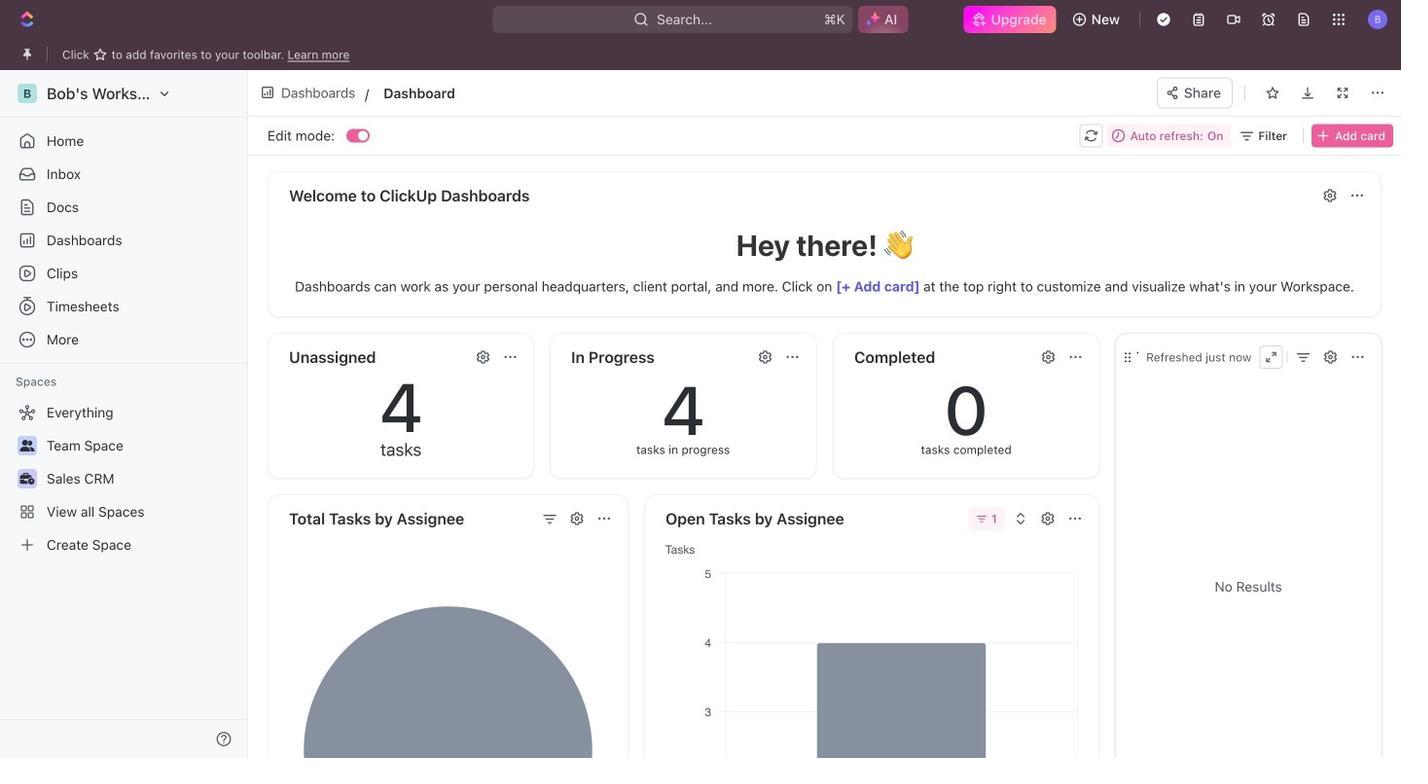 Task type: locate. For each thing, give the bounding box(es) containing it.
None text field
[[384, 81, 691, 105]]

tree inside sidebar navigation
[[8, 397, 239, 561]]

tree
[[8, 397, 239, 561]]

user group image
[[20, 440, 35, 452]]



Task type: vqa. For each thing, say whether or not it's contained in the screenshot.
the business time "image"
yes



Task type: describe. For each thing, give the bounding box(es) containing it.
business time image
[[20, 473, 35, 485]]

sidebar navigation
[[0, 70, 252, 758]]

bob's workspace, , element
[[18, 84, 37, 103]]



